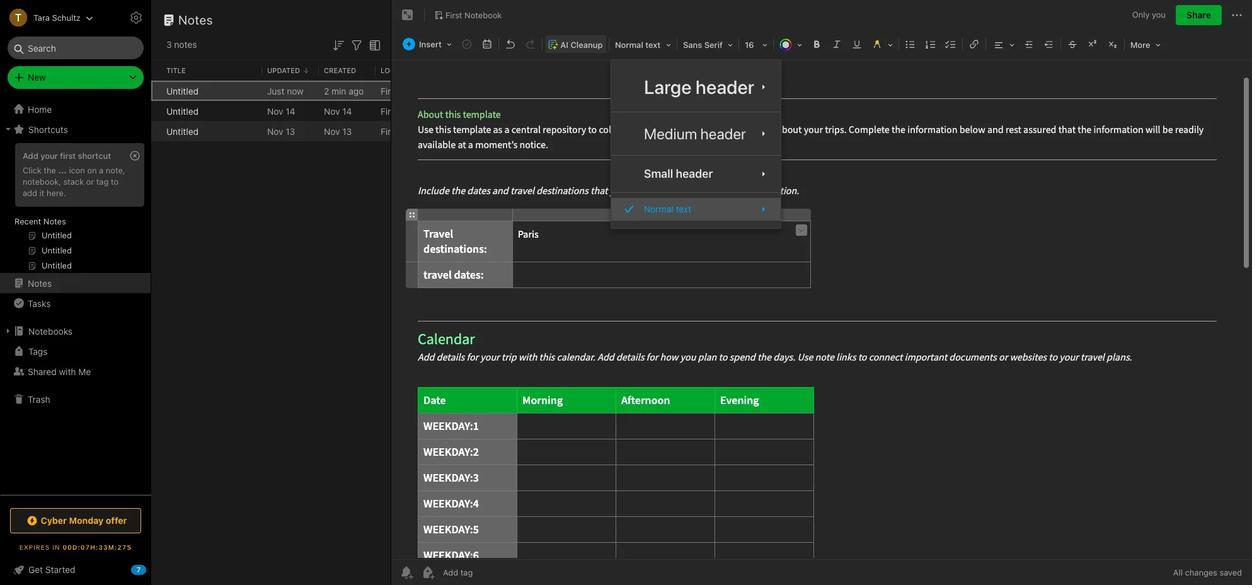 Task type: vqa. For each thing, say whether or not it's contained in the screenshot.
EXPIRES IN 00D:07H:33M:17S
no



Task type: describe. For each thing, give the bounding box(es) containing it.
icon
[[69, 165, 85, 175]]

dropdown list menu
[[611, 67, 781, 220]]

notebooks link
[[0, 321, 151, 341]]

monday
[[69, 515, 104, 526]]

tara schultz
[[33, 12, 81, 22]]

normal text menu item
[[611, 198, 781, 220]]

recent notes
[[14, 216, 66, 226]]

insert link image
[[966, 35, 983, 53]]

ago
[[349, 85, 364, 96]]

cyber monday offer button
[[10, 508, 141, 533]]

bulleted list image
[[902, 35, 920, 53]]

undo image
[[502, 35, 519, 53]]

more
[[1131, 40, 1151, 50]]

1 14 from the left
[[286, 106, 295, 116]]

underline image
[[848, 35, 866, 53]]

2 nov 14 from the left
[[324, 106, 352, 116]]

shared with me link
[[0, 361, 151, 381]]

Account field
[[0, 5, 93, 30]]

normal inside menu item
[[644, 204, 674, 214]]

1 13 from the left
[[286, 126, 295, 136]]

add
[[23, 188, 37, 198]]

cell inside row group
[[151, 81, 161, 101]]

location
[[381, 66, 416, 74]]

notes
[[174, 39, 197, 50]]

numbered list image
[[922, 35, 940, 53]]

trash link
[[0, 389, 151, 409]]

new button
[[8, 66, 144, 89]]

3 notes
[[166, 39, 197, 50]]

title
[[166, 66, 186, 74]]

a
[[99, 165, 104, 175]]

the
[[44, 165, 56, 175]]

notes inside group
[[43, 216, 66, 226]]

group inside tree
[[0, 139, 151, 278]]

note,
[[106, 165, 125, 175]]

expires
[[19, 543, 50, 551]]

your
[[40, 151, 58, 161]]

tasks button
[[0, 293, 151, 313]]

notebook,
[[23, 176, 61, 187]]

2 min ago
[[324, 85, 364, 96]]

header for large header
[[696, 76, 755, 98]]

[object Object] field
[[611, 161, 781, 187]]

changes
[[1185, 567, 1218, 577]]

tags button
[[0, 341, 151, 361]]

expand note image
[[400, 8, 415, 23]]

home link
[[0, 99, 151, 119]]

2 nov 13 from the left
[[324, 126, 352, 136]]

2
[[324, 85, 329, 96]]

new
[[28, 72, 46, 83]]

shortcuts
[[28, 124, 68, 135]]

normal text link
[[611, 198, 781, 220]]

Insert field
[[400, 35, 456, 53]]

small header link
[[611, 161, 781, 187]]

1 untitled from the top
[[166, 85, 199, 96]]

2 vertical spatial notes
[[28, 278, 52, 288]]

normal text inside menu item
[[644, 204, 692, 214]]

Sort options field
[[331, 37, 346, 53]]

medium header
[[644, 125, 746, 143]]

me
[[78, 366, 91, 377]]

[object Object] field
[[611, 198, 781, 220]]

saved
[[1220, 567, 1243, 577]]

share
[[1187, 9, 1212, 20]]

2 14 from the left
[[343, 106, 352, 116]]

header for small header
[[676, 167, 713, 180]]

min
[[332, 85, 346, 96]]

first notebook button
[[430, 6, 506, 24]]

1 nov 13 from the left
[[267, 126, 295, 136]]

all changes saved
[[1174, 567, 1243, 577]]

first notebook inside button
[[446, 10, 502, 20]]

or
[[86, 176, 94, 187]]

checklist image
[[942, 35, 960, 53]]

0 vertical spatial notes
[[178, 13, 213, 27]]

now
[[287, 85, 304, 96]]

...
[[58, 165, 67, 175]]

Help and Learning task checklist field
[[0, 560, 151, 580]]

note window element
[[391, 0, 1253, 585]]

add a reminder image
[[399, 565, 414, 580]]

untitled for nov 14
[[166, 106, 199, 116]]

Add tag field
[[442, 567, 536, 578]]

16
[[745, 40, 754, 50]]

large header
[[644, 76, 755, 98]]

trash
[[28, 394, 50, 404]]

icon on a note, notebook, stack or tag to add it here.
[[23, 165, 125, 198]]

first
[[60, 151, 76, 161]]

add your first shortcut
[[23, 151, 111, 161]]

cleanup
[[571, 40, 603, 50]]

to
[[111, 176, 119, 187]]

insert
[[419, 39, 442, 49]]

add
[[23, 151, 38, 161]]

cyber
[[41, 515, 67, 526]]

recent
[[14, 216, 41, 226]]

notebooks
[[28, 326, 73, 336]]

sans
[[683, 40, 702, 50]]

started
[[45, 564, 75, 575]]

00d:07h:33m:27s
[[63, 543, 132, 551]]

stack
[[63, 176, 84, 187]]

text inside menu item
[[676, 204, 692, 214]]

large
[[644, 76, 692, 98]]

shared
[[28, 366, 57, 377]]

add tag image
[[420, 565, 436, 580]]



Task type: locate. For each thing, give the bounding box(es) containing it.
View options field
[[364, 37, 383, 53]]

0 horizontal spatial 14
[[286, 106, 295, 116]]

tree containing home
[[0, 99, 151, 494]]

medium
[[644, 125, 697, 143]]

2 untitled from the top
[[166, 106, 199, 116]]

normal down small
[[644, 204, 674, 214]]

0 vertical spatial untitled
[[166, 85, 199, 96]]

1 horizontal spatial nov 13
[[324, 126, 352, 136]]

notes
[[178, 13, 213, 27], [43, 216, 66, 226], [28, 278, 52, 288]]

text inside heading level field
[[646, 40, 661, 50]]

normal inside heading level field
[[615, 40, 644, 50]]

3
[[166, 39, 172, 50]]

on
[[87, 165, 97, 175]]

header
[[696, 76, 755, 98], [701, 125, 746, 143], [676, 167, 713, 180]]

text
[[646, 40, 661, 50], [676, 204, 692, 214]]

normal text inside heading level field
[[615, 40, 661, 50]]

nov 14 down just now
[[267, 106, 295, 116]]

normal text down small
[[644, 204, 692, 214]]

None search field
[[16, 37, 135, 59]]

normal right cleanup
[[615, 40, 644, 50]]

[object object] field containing medium header
[[611, 117, 781, 150]]

shared with me
[[28, 366, 91, 377]]

Font family field
[[679, 35, 738, 54]]

group containing add your first shortcut
[[0, 139, 151, 278]]

tags
[[28, 346, 48, 356]]

1 vertical spatial normal text
[[644, 204, 692, 214]]

click the ...
[[23, 165, 67, 175]]

bold image
[[808, 35, 826, 53]]

only
[[1133, 10, 1150, 20]]

you
[[1152, 10, 1166, 20]]

[object Object] field
[[611, 67, 781, 107], [611, 117, 781, 150]]

2 [object object] field from the top
[[611, 117, 781, 150]]

[object object] field containing large header
[[611, 67, 781, 107]]

header down the serif
[[696, 76, 755, 98]]

updated
[[267, 66, 300, 74]]

subscript image
[[1104, 35, 1122, 53]]

with
[[59, 366, 76, 377]]

offer
[[106, 515, 127, 526]]

2 vertical spatial untitled
[[166, 126, 199, 136]]

indent image
[[1021, 35, 1038, 53]]

tasks
[[28, 298, 51, 309]]

share button
[[1176, 5, 1222, 25]]

13
[[286, 126, 295, 136], [343, 126, 352, 136]]

all
[[1174, 567, 1183, 577]]

created
[[324, 66, 356, 74]]

3 untitled from the top
[[166, 126, 199, 136]]

1 horizontal spatial 14
[[343, 106, 352, 116]]

normal text
[[615, 40, 661, 50], [644, 204, 692, 214]]

superscript image
[[1084, 35, 1102, 53]]

notes link
[[0, 273, 151, 293]]

sans serif
[[683, 40, 723, 50]]

tara
[[33, 12, 50, 22]]

nov 14 down min
[[324, 106, 352, 116]]

14
[[286, 106, 295, 116], [343, 106, 352, 116]]

medium header link
[[611, 117, 781, 150]]

expand notebooks image
[[3, 326, 13, 336]]

1 vertical spatial notes
[[43, 216, 66, 226]]

ai cleanup button
[[544, 35, 608, 54]]

get
[[28, 564, 43, 575]]

cell
[[151, 81, 161, 101]]

Add filters field
[[349, 37, 364, 53]]

2 vertical spatial header
[[676, 167, 713, 180]]

7
[[137, 565, 141, 574]]

notes right recent
[[43, 216, 66, 226]]

row group containing untitled
[[151, 81, 603, 141]]

nov 13
[[267, 126, 295, 136], [324, 126, 352, 136]]

14 down 2 min ago
[[343, 106, 352, 116]]

click
[[23, 165, 41, 175]]

1 horizontal spatial normal
[[644, 204, 674, 214]]

get started
[[28, 564, 75, 575]]

tree
[[0, 99, 151, 494]]

Highlight field
[[867, 35, 898, 54]]

normal text right cleanup
[[615, 40, 661, 50]]

text left sans
[[646, 40, 661, 50]]

nov
[[267, 106, 283, 116], [324, 106, 340, 116], [267, 126, 283, 136], [324, 126, 340, 136]]

More actions field
[[1230, 5, 1245, 25]]

notes up tasks
[[28, 278, 52, 288]]

tag
[[96, 176, 109, 187]]

[object object] field down sans
[[611, 67, 781, 107]]

small
[[644, 167, 673, 180]]

strikethrough image
[[1064, 35, 1082, 53]]

more actions image
[[1230, 8, 1245, 23]]

0 horizontal spatial nov 13
[[267, 126, 295, 136]]

1 vertical spatial header
[[701, 125, 746, 143]]

notes up notes on the left
[[178, 13, 213, 27]]

0 vertical spatial normal
[[615, 40, 644, 50]]

header up normal text link
[[676, 167, 713, 180]]

1 nov 14 from the left
[[267, 106, 295, 116]]

first inside button
[[446, 10, 462, 20]]

1 vertical spatial untitled
[[166, 106, 199, 116]]

just
[[267, 85, 285, 96]]

1 horizontal spatial nov 14
[[324, 106, 352, 116]]

schultz
[[52, 12, 81, 22]]

Note Editor text field
[[391, 61, 1253, 559]]

Heading level field
[[611, 35, 676, 54]]

calendar event image
[[478, 35, 496, 53]]

only you
[[1133, 10, 1166, 20]]

Font size field
[[741, 35, 772, 54]]

13 down now
[[286, 126, 295, 136]]

[object object] field up small header field on the top of page
[[611, 117, 781, 150]]

cyber monday offer
[[41, 515, 127, 526]]

nov 14
[[267, 106, 295, 116], [324, 106, 352, 116]]

notebook inside button
[[465, 10, 502, 20]]

nov 13 down just now
[[267, 126, 295, 136]]

settings image
[[129, 10, 144, 25]]

header inside medium header link
[[701, 125, 746, 143]]

header inside small header link
[[676, 167, 713, 180]]

here.
[[47, 188, 66, 198]]

group
[[0, 139, 151, 278]]

outdent image
[[1041, 35, 1058, 53]]

add filters image
[[349, 38, 364, 53]]

1 [object object] field from the top
[[611, 67, 781, 107]]

shortcut
[[78, 151, 111, 161]]

1 vertical spatial normal
[[644, 204, 674, 214]]

expires in 00d:07h:33m:27s
[[19, 543, 132, 551]]

0 horizontal spatial text
[[646, 40, 661, 50]]

text down small header in the right of the page
[[676, 204, 692, 214]]

Search text field
[[16, 37, 135, 59]]

click to collapse image
[[147, 562, 156, 577]]

0 vertical spatial header
[[696, 76, 755, 98]]

2 13 from the left
[[343, 126, 352, 136]]

0 vertical spatial text
[[646, 40, 661, 50]]

row group
[[151, 81, 603, 141]]

13 down 2 min ago
[[343, 126, 352, 136]]

it
[[39, 188, 44, 198]]

home
[[28, 104, 52, 114]]

untitled
[[166, 85, 199, 96], [166, 106, 199, 116], [166, 126, 199, 136]]

Font color field
[[775, 35, 807, 54]]

in
[[52, 543, 60, 551]]

1 horizontal spatial 13
[[343, 126, 352, 136]]

ai
[[561, 40, 569, 50]]

ai cleanup
[[561, 40, 603, 50]]

untitled for nov 13
[[166, 126, 199, 136]]

0 vertical spatial normal text
[[615, 40, 661, 50]]

14 down now
[[286, 106, 295, 116]]

Alignment field
[[988, 35, 1019, 54]]

1 horizontal spatial text
[[676, 204, 692, 214]]

0 vertical spatial [object object] field
[[611, 67, 781, 107]]

shortcuts button
[[0, 119, 151, 139]]

header up small header link
[[701, 125, 746, 143]]

first
[[446, 10, 462, 20], [381, 85, 399, 96], [381, 106, 399, 116], [381, 126, 399, 136]]

0 horizontal spatial normal
[[615, 40, 644, 50]]

italic image
[[828, 35, 846, 53]]

large header link
[[611, 67, 781, 107]]

More field
[[1126, 35, 1165, 54]]

small header
[[644, 167, 713, 180]]

just now
[[267, 85, 304, 96]]

header inside large header "link"
[[696, 76, 755, 98]]

0 horizontal spatial 13
[[286, 126, 295, 136]]

1 vertical spatial text
[[676, 204, 692, 214]]

header for medium header
[[701, 125, 746, 143]]

nov 13 down min
[[324, 126, 352, 136]]

1 vertical spatial [object object] field
[[611, 117, 781, 150]]

serif
[[705, 40, 723, 50]]

normal
[[615, 40, 644, 50], [644, 204, 674, 214]]

0 horizontal spatial nov 14
[[267, 106, 295, 116]]



